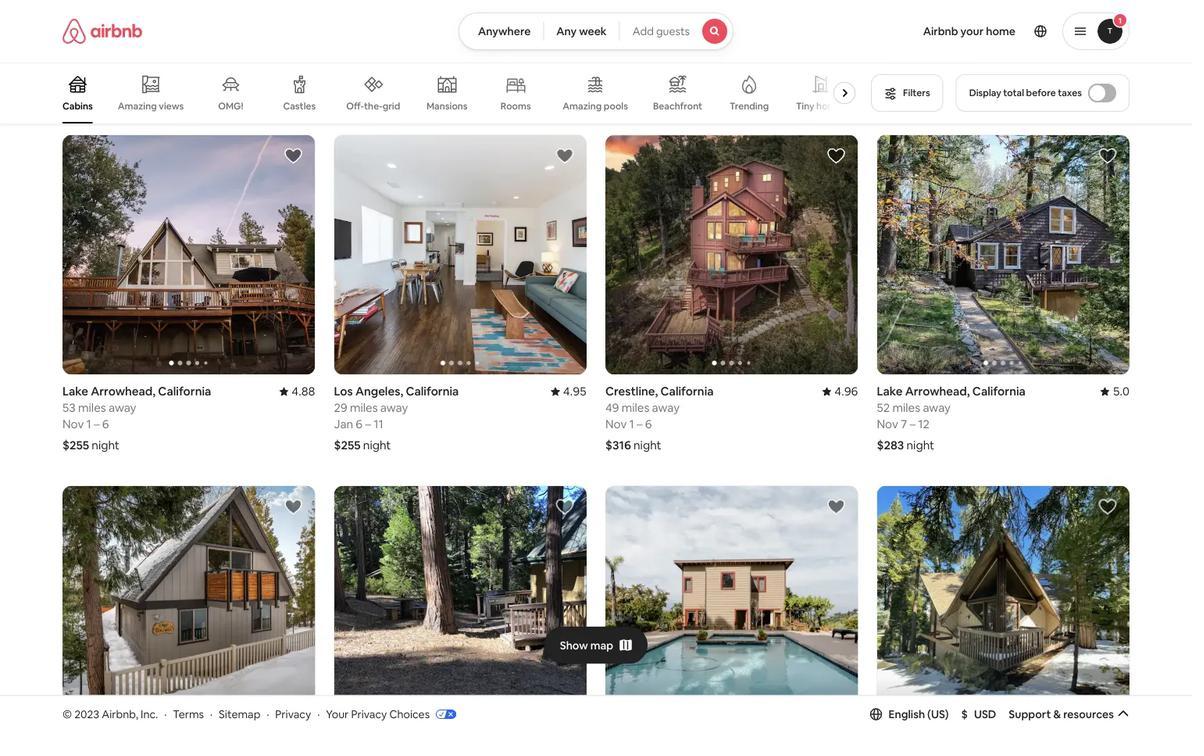 Task type: vqa. For each thing, say whether or not it's contained in the screenshot.
1 in Lake Arrowhead, California 53 miles away Nov 26 – Dec 1 $400 night
yes



Task type: describe. For each thing, give the bounding box(es) containing it.
privacy link
[[275, 707, 311, 721]]

miles for lake arrowhead, california 52 miles away nov 7 – 12 $283 night
[[893, 400, 921, 416]]

12 inside the lake arrowhead, california 53 miles away nov 12 – 17 $225 night
[[630, 66, 641, 81]]

angeles,
[[356, 384, 404, 399]]

miles for lake arrowhead, california 53 miles away nov 12 – 17 $225 night
[[621, 49, 649, 64]]

nov for lake arrowhead, california 53 miles away nov 1 – 6 $255 night
[[63, 417, 84, 432]]

© 2023 airbnb, inc. ·
[[63, 707, 167, 721]]

arrowhead, for 6
[[91, 384, 156, 399]]

7
[[901, 417, 908, 432]]

(us)
[[928, 707, 949, 721]]

lake for lake arrowhead, california 52 miles away nov 7 – 12 $283 night
[[877, 384, 903, 399]]

jan
[[334, 417, 353, 432]]

california for lake arrowhead, california 51 miles away dec 4 – 9 $400 night
[[158, 33, 211, 48]]

display total before taxes
[[970, 87, 1083, 99]]

home
[[987, 24, 1016, 38]]

views
[[159, 100, 184, 112]]

add
[[633, 24, 654, 38]]

filters
[[904, 87, 931, 99]]

night inside crestline, california 49 miles away nov 1 – 6 $316 night
[[634, 438, 662, 453]]

add to wishlist: twin peaks, california image
[[556, 498, 575, 516]]

17
[[652, 66, 663, 81]]

sitemap link
[[219, 707, 261, 721]]

display total before taxes button
[[957, 74, 1130, 112]]

add to wishlist: lake arrowhead, california image for 5.0
[[1099, 146, 1118, 165]]

trending
[[730, 100, 769, 112]]

1 inside lake arrowhead, california 53 miles away nov 26 – dec 1 $400 night
[[407, 66, 412, 81]]

english (us) button
[[870, 707, 949, 721]]

your privacy choices
[[326, 707, 430, 721]]

amazing pools
[[563, 100, 628, 112]]

night for lake arrowhead, california 53 miles away nov 12 – 17 $225 night
[[635, 87, 663, 102]]

week
[[579, 24, 607, 38]]

lake for lake arrowhead, california 53 miles away nov 12 – 17 $225 night
[[606, 33, 632, 48]]

lake arrowhead, california 52 miles away nov 7 – 12 $283 night
[[877, 384, 1026, 453]]

5.0 for lake arrowhead, california 52 miles away nov 7 – 12 $283 night
[[1114, 384, 1130, 399]]

53 for 26
[[334, 49, 347, 64]]

away for 10
[[924, 49, 951, 64]]

away for 4
[[107, 49, 135, 64]]

52 for nov
[[877, 400, 891, 416]]

away for 7
[[924, 400, 951, 416]]

arrowhead, for 12
[[906, 384, 971, 399]]

lake for lake arrowhead, california 52 miles away dec 10 – 15 $179 night
[[877, 33, 903, 48]]

6 inside los angeles, california 29 miles away jan 6 – 11 $255 night
[[356, 417, 363, 432]]

rooms
[[501, 100, 531, 112]]

dec inside lake arrowhead, california 53 miles away nov 26 – dec 1 $400 night
[[383, 66, 404, 81]]

lake arrowhead, california 53 miles away nov 12 – 17 $225 night
[[606, 33, 755, 102]]

grid
[[383, 100, 400, 112]]

show map button
[[545, 627, 648, 664]]

away for 26
[[380, 49, 408, 64]]

lake arrowhead, california 53 miles away nov 1 – 6 $255 night
[[63, 384, 211, 453]]

sitemap
[[219, 707, 261, 721]]

any
[[557, 24, 577, 38]]

show
[[560, 638, 588, 652]]

4
[[87, 66, 94, 81]]

©
[[63, 707, 72, 721]]

4.98
[[563, 33, 587, 48]]

off-
[[347, 100, 364, 112]]

6 inside lake arrowhead, california 53 miles away nov 1 – 6 $255 night
[[102, 417, 109, 432]]

1 inside dropdown button
[[1119, 15, 1123, 25]]

lake for lake arrowhead, california 53 miles away nov 1 – 6 $255 night
[[63, 384, 88, 399]]

california for lake arrowhead, california 53 miles away nov 26 – dec 1 $400 night
[[430, 33, 483, 48]]

california for lake arrowhead, california 52 miles away nov 7 – 12 $283 night
[[973, 384, 1026, 399]]

airbnb your home link
[[914, 15, 1026, 48]]

53 for 12
[[606, 49, 619, 64]]

$
[[962, 707, 968, 721]]

night inside lake arrowhead, california 53 miles away nov 26 – dec 1 $400 night
[[365, 87, 393, 102]]

california for lake arrowhead, california 53 miles away nov 1 – 6 $255 night
[[158, 384, 211, 399]]

1 inside crestline, california 49 miles away nov 1 – 6 $316 night
[[630, 417, 635, 432]]

4.98 out of 5 average rating image
[[551, 33, 587, 48]]

taxes
[[1059, 87, 1083, 99]]

away for 12
[[652, 49, 680, 64]]

– inside crestline, california 49 miles away nov 1 – 6 $316 night
[[637, 417, 643, 432]]

the-
[[364, 100, 383, 112]]

– for 12
[[644, 66, 650, 81]]

$400 inside lake arrowhead, california 53 miles away nov 26 – dec 1 $400 night
[[334, 87, 362, 102]]

miles for los angeles, california 29 miles away jan 6 – 11 $255 night
[[350, 400, 378, 416]]

map
[[591, 638, 614, 652]]

away for 1
[[109, 400, 136, 416]]

miles for lake arrowhead, california 52 miles away dec 10 – 15 $179 night
[[893, 49, 921, 64]]

night for lake arrowhead, california 53 miles away nov 1 – 6 $255 night
[[92, 438, 120, 453]]

crestline,
[[606, 384, 658, 399]]

amazing for amazing views
[[118, 100, 157, 112]]

nov for lake arrowhead, california 53 miles away nov 12 – 17 $225 night
[[606, 66, 627, 81]]

– for 26
[[374, 66, 380, 81]]

– for 10
[[916, 66, 922, 81]]

5.0 for lake arrowhead, california 52 miles away dec 10 – 15 $179 night
[[1114, 33, 1130, 48]]

before
[[1027, 87, 1057, 99]]

miles inside crestline, california 49 miles away nov 1 – 6 $316 night
[[622, 400, 650, 416]]

away inside crestline, california 49 miles away nov 1 – 6 $316 night
[[652, 400, 680, 416]]

12 inside lake arrowhead, california 52 miles away nov 7 – 12 $283 night
[[919, 417, 930, 432]]

los angeles, california 29 miles away jan 6 – 11 $255 night
[[334, 384, 459, 453]]

los
[[334, 384, 353, 399]]

5.0 out of 5 average rating image for lake arrowhead, california 52 miles away dec 10 – 15 $179 night
[[1101, 33, 1130, 48]]

2023
[[74, 707, 99, 721]]

nov inside crestline, california 49 miles away nov 1 – 6 $316 night
[[606, 417, 627, 432]]

arrowhead, for 15
[[906, 33, 971, 48]]

$179
[[877, 87, 903, 102]]

1 inside lake arrowhead, california 53 miles away nov 1 – 6 $255 night
[[86, 417, 91, 432]]

15
[[925, 66, 936, 81]]

add guests button
[[620, 13, 734, 50]]

arrowhead, for 17
[[634, 33, 699, 48]]

your privacy choices link
[[326, 707, 457, 722]]

choices
[[390, 707, 430, 721]]

castles
[[283, 100, 316, 112]]

dec for 52
[[877, 66, 899, 81]]

omg!
[[218, 100, 243, 112]]

dec for 51
[[63, 66, 84, 81]]

any week
[[557, 24, 607, 38]]

airbnb,
[[102, 707, 138, 721]]

terms
[[173, 707, 204, 721]]

$316
[[606, 438, 631, 453]]

$255 for jan
[[334, 438, 361, 453]]

lake for lake arrowhead, california 53 miles away nov 26 – dec 1 $400 night
[[334, 33, 360, 48]]

arrowhead, for dec
[[363, 33, 427, 48]]

amazing for amazing pools
[[563, 100, 602, 112]]

add to wishlist: lake arrowhead, california image for 4.88
[[284, 146, 303, 165]]

– for 1
[[94, 417, 100, 432]]



Task type: locate. For each thing, give the bounding box(es) containing it.
night for lake arrowhead, california 51 miles away dec 4 – 9 $400 night
[[93, 87, 121, 102]]

2 5.0 from the top
[[1114, 384, 1130, 399]]

$283
[[877, 438, 905, 453]]

29
[[334, 400, 348, 416]]

arrowhead, inside lake arrowhead, california 53 miles away nov 26 – dec 1 $400 night
[[363, 33, 427, 48]]

· right 'inc.'
[[164, 707, 167, 721]]

– inside lake arrowhead, california 53 miles away nov 1 – 6 $255 night
[[94, 417, 100, 432]]

miles for lake arrowhead, california 53 miles away nov 1 – 6 $255 night
[[78, 400, 106, 416]]

lake inside lake arrowhead, california 51 miles away dec 4 – 9 $400 night
[[63, 33, 88, 48]]

2 horizontal spatial 6
[[646, 417, 652, 432]]

california for lake arrowhead, california 53 miles away nov 12 – 17 $225 night
[[701, 33, 755, 48]]

52
[[877, 49, 891, 64], [877, 400, 891, 416]]

pools
[[604, 100, 628, 112]]

dec inside lake arrowhead, california 51 miles away dec 4 – 9 $400 night
[[63, 66, 84, 81]]

tiny
[[797, 100, 815, 112]]

away inside lake arrowhead, california 52 miles away nov 7 – 12 $283 night
[[924, 400, 951, 416]]

none search field containing anywhere
[[459, 13, 734, 50]]

nov for lake arrowhead, california 53 miles away nov 26 – dec 1 $400 night
[[334, 66, 356, 81]]

· left your
[[317, 707, 320, 721]]

miles inside lake arrowhead, california 53 miles away nov 1 – 6 $255 night
[[78, 400, 106, 416]]

1 52 from the top
[[877, 49, 891, 64]]

3 · from the left
[[267, 707, 269, 721]]

arrowhead, inside lake arrowhead, california 52 miles away nov 7 – 12 $283 night
[[906, 384, 971, 399]]

4.88 out of 5 average rating image
[[279, 384, 315, 399]]

dec
[[63, 66, 84, 81], [383, 66, 404, 81], [877, 66, 899, 81]]

None search field
[[459, 13, 734, 50]]

6 inside crestline, california 49 miles away nov 1 – 6 $316 night
[[646, 417, 652, 432]]

lake for lake arrowhead, california 51 miles away dec 4 – 9 $400 night
[[63, 33, 88, 48]]

1 horizontal spatial 53
[[334, 49, 347, 64]]

1 button
[[1063, 13, 1130, 50]]

show map
[[560, 638, 614, 652]]

9
[[105, 66, 112, 81]]

$400
[[63, 87, 91, 102], [334, 87, 362, 102]]

resources
[[1064, 707, 1115, 721]]

1 horizontal spatial privacy
[[351, 707, 387, 721]]

away inside los angeles, california 29 miles away jan 6 – 11 $255 night
[[381, 400, 408, 416]]

airbnb
[[924, 24, 959, 38]]

cabins
[[63, 100, 93, 112]]

lake arrowhead, california 51 miles away dec 4 – 9 $400 night
[[63, 33, 211, 102]]

homes
[[817, 100, 847, 112]]

0 horizontal spatial amazing
[[118, 100, 157, 112]]

arrowhead, inside the lake arrowhead, california 53 miles away nov 12 – 17 $225 night
[[634, 33, 699, 48]]

– inside lake arrowhead, california 52 miles away dec 10 – 15 $179 night
[[916, 66, 922, 81]]

4.95
[[563, 384, 587, 399]]

miles for lake arrowhead, california 53 miles away nov 26 – dec 1 $400 night
[[350, 49, 378, 64]]

52 inside lake arrowhead, california 52 miles away nov 7 – 12 $283 night
[[877, 400, 891, 416]]

0 horizontal spatial 12
[[630, 66, 641, 81]]

11
[[374, 417, 384, 432]]

group containing amazing views
[[63, 63, 862, 124]]

beachfront
[[653, 100, 703, 112]]

0 horizontal spatial privacy
[[275, 707, 311, 721]]

2 dec from the left
[[383, 66, 404, 81]]

3 dec from the left
[[877, 66, 899, 81]]

1 horizontal spatial 6
[[356, 417, 363, 432]]

$225
[[606, 87, 633, 102]]

51
[[63, 49, 74, 64]]

miles inside the lake arrowhead, california 53 miles away nov 12 – 17 $225 night
[[621, 49, 649, 64]]

2 6 from the left
[[356, 417, 363, 432]]

· right terms
[[210, 707, 213, 721]]

dec left the 4
[[63, 66, 84, 81]]

tiny homes
[[797, 100, 847, 112]]

1 horizontal spatial 12
[[919, 417, 930, 432]]

$255 inside los angeles, california 29 miles away jan 6 – 11 $255 night
[[334, 438, 361, 453]]

away inside lake arrowhead, california 51 miles away dec 4 – 9 $400 night
[[107, 49, 135, 64]]

nov inside lake arrowhead, california 53 miles away nov 26 – dec 1 $400 night
[[334, 66, 356, 81]]

$400 inside lake arrowhead, california 51 miles away dec 4 – 9 $400 night
[[63, 87, 91, 102]]

2 horizontal spatial 53
[[606, 49, 619, 64]]

nov inside the lake arrowhead, california 53 miles away nov 12 – 17 $225 night
[[606, 66, 627, 81]]

2 horizontal spatial dec
[[877, 66, 899, 81]]

away inside lake arrowhead, california 53 miles away nov 26 – dec 1 $400 night
[[380, 49, 408, 64]]

lake inside lake arrowhead, california 52 miles away nov 7 – 12 $283 night
[[877, 384, 903, 399]]

dec right "26"
[[383, 66, 404, 81]]

4.88
[[292, 384, 315, 399]]

add to wishlist: los angeles, california image
[[556, 146, 575, 165], [827, 498, 846, 516]]

1 vertical spatial 5.0
[[1114, 384, 1130, 399]]

crestline, california 49 miles away nov 1 – 6 $316 night
[[606, 384, 714, 453]]

amazing left views
[[118, 100, 157, 112]]

1 horizontal spatial amazing
[[563, 100, 602, 112]]

0 horizontal spatial $255
[[63, 438, 89, 453]]

add to wishlist: lake arrowhead, california image
[[284, 146, 303, 165], [1099, 146, 1118, 165], [284, 498, 303, 516]]

1 6 from the left
[[102, 417, 109, 432]]

2 · from the left
[[210, 707, 213, 721]]

1 $255 from the left
[[63, 438, 89, 453]]

privacy left your
[[275, 707, 311, 721]]

miles for lake arrowhead, california 51 miles away dec 4 – 9 $400 night
[[76, 49, 104, 64]]

off-the-grid
[[347, 100, 400, 112]]

add to wishlist: crestline, california image
[[827, 146, 846, 165]]

– inside lake arrowhead, california 52 miles away nov 7 – 12 $283 night
[[910, 417, 916, 432]]

terms link
[[173, 707, 204, 721]]

california inside lake arrowhead, california 53 miles away nov 26 – dec 1 $400 night
[[430, 33, 483, 48]]

– inside lake arrowhead, california 53 miles away nov 26 – dec 1 $400 night
[[374, 66, 380, 81]]

lake inside the lake arrowhead, california 53 miles away nov 12 – 17 $225 night
[[606, 33, 632, 48]]

4.96 out of 5 average rating image
[[823, 384, 859, 399]]

1 horizontal spatial $255
[[334, 438, 361, 453]]

privacy right your
[[351, 707, 387, 721]]

filters button
[[872, 74, 944, 112]]

privacy
[[275, 707, 311, 721], [351, 707, 387, 721]]

1 vertical spatial 12
[[919, 417, 930, 432]]

night for lake arrowhead, california 52 miles away dec 10 – 15 $179 night
[[905, 87, 933, 102]]

california inside the lake arrowhead, california 53 miles away nov 12 – 17 $225 night
[[701, 33, 755, 48]]

california inside los angeles, california 29 miles away jan 6 – 11 $255 night
[[406, 384, 459, 399]]

4.95 out of 5 average rating image
[[551, 384, 587, 399]]

1 vertical spatial add to wishlist: los angeles, california image
[[827, 498, 846, 516]]

miles inside lake arrowhead, california 52 miles away nov 7 – 12 $283 night
[[893, 400, 921, 416]]

1 vertical spatial 52
[[877, 400, 891, 416]]

night for lake arrowhead, california 52 miles away nov 7 – 12 $283 night
[[907, 438, 935, 453]]

0 horizontal spatial 6
[[102, 417, 109, 432]]

away
[[107, 49, 135, 64], [380, 49, 408, 64], [652, 49, 680, 64], [924, 49, 951, 64], [109, 400, 136, 416], [381, 400, 408, 416], [652, 400, 680, 416], [924, 400, 951, 416]]

away for 6
[[381, 400, 408, 416]]

california inside lake arrowhead, california 51 miles away dec 4 – 9 $400 night
[[158, 33, 211, 48]]

dec inside lake arrowhead, california 52 miles away dec 10 – 15 $179 night
[[877, 66, 899, 81]]

6
[[102, 417, 109, 432], [356, 417, 363, 432], [646, 417, 652, 432]]

1 horizontal spatial add to wishlist: los angeles, california image
[[827, 498, 846, 516]]

miles inside lake arrowhead, california 53 miles away nov 26 – dec 1 $400 night
[[350, 49, 378, 64]]

night inside lake arrowhead, california 53 miles away nov 1 – 6 $255 night
[[92, 438, 120, 453]]

52 up $179
[[877, 49, 891, 64]]

add guests
[[633, 24, 690, 38]]

49
[[606, 400, 619, 416]]

add to wishlist: lake arrowhead, california image
[[1099, 498, 1118, 516]]

guests
[[657, 24, 690, 38]]

lake arrowhead, california 52 miles away dec 10 – 15 $179 night
[[877, 33, 1026, 102]]

53 inside lake arrowhead, california 53 miles away nov 26 – dec 1 $400 night
[[334, 49, 347, 64]]

usd
[[975, 707, 997, 721]]

5.0 out of 5 average rating image
[[1101, 33, 1130, 48], [1101, 384, 1130, 399]]

1 horizontal spatial $400
[[334, 87, 362, 102]]

12 right 7
[[919, 417, 930, 432]]

0 vertical spatial 5.0 out of 5 average rating image
[[1101, 33, 1130, 48]]

away inside the lake arrowhead, california 53 miles away nov 12 – 17 $225 night
[[652, 49, 680, 64]]

– inside lake arrowhead, california 51 miles away dec 4 – 9 $400 night
[[96, 66, 102, 81]]

group
[[63, 63, 862, 124], [63, 135, 315, 375], [334, 135, 587, 375], [606, 135, 859, 375], [877, 135, 1130, 375], [63, 486, 315, 726], [334, 486, 587, 726], [606, 486, 859, 726], [877, 486, 1130, 726]]

0 vertical spatial 52
[[877, 49, 891, 64]]

lake inside lake arrowhead, california 52 miles away dec 10 – 15 $179 night
[[877, 33, 903, 48]]

53 for 1
[[63, 400, 76, 416]]

nov for lake arrowhead, california 52 miles away nov 7 – 12 $283 night
[[877, 417, 899, 432]]

lake inside lake arrowhead, california 53 miles away nov 26 – dec 1 $400 night
[[334, 33, 360, 48]]

inc.
[[141, 707, 158, 721]]

arrowhead, inside lake arrowhead, california 53 miles away nov 1 – 6 $255 night
[[91, 384, 156, 399]]

night inside los angeles, california 29 miles away jan 6 – 11 $255 night
[[363, 438, 391, 453]]

10
[[902, 66, 914, 81]]

away inside lake arrowhead, california 53 miles away nov 1 – 6 $255 night
[[109, 400, 136, 416]]

airbnb your home
[[924, 24, 1016, 38]]

– for 7
[[910, 417, 916, 432]]

$ usd
[[962, 707, 997, 721]]

english (us)
[[889, 707, 949, 721]]

anywhere button
[[459, 13, 544, 50]]

california for lake arrowhead, california 52 miles away dec 10 – 15 $179 night
[[973, 33, 1026, 48]]

english
[[889, 707, 926, 721]]

1 horizontal spatial dec
[[383, 66, 404, 81]]

$255 inside lake arrowhead, california 53 miles away nov 1 – 6 $255 night
[[63, 438, 89, 453]]

miles inside lake arrowhead, california 52 miles away dec 10 – 15 $179 night
[[893, 49, 921, 64]]

&
[[1054, 707, 1062, 721]]

1 5.0 out of 5 average rating image from the top
[[1101, 33, 1130, 48]]

lake
[[63, 33, 88, 48], [334, 33, 360, 48], [606, 33, 632, 48], [877, 33, 903, 48], [63, 384, 88, 399], [877, 384, 903, 399]]

52 for dec
[[877, 49, 891, 64]]

california for los angeles, california 29 miles away jan 6 – 11 $255 night
[[406, 384, 459, 399]]

amazing left pools in the right of the page
[[563, 100, 602, 112]]

night for los angeles, california 29 miles away jan 6 – 11 $255 night
[[363, 438, 391, 453]]

53 inside lake arrowhead, california 53 miles away nov 1 – 6 $255 night
[[63, 400, 76, 416]]

night inside lake arrowhead, california 51 miles away dec 4 – 9 $400 night
[[93, 87, 121, 102]]

0 horizontal spatial dec
[[63, 66, 84, 81]]

arrowhead, inside lake arrowhead, california 52 miles away dec 10 – 15 $179 night
[[906, 33, 971, 48]]

terms · sitemap · privacy
[[173, 707, 311, 721]]

$255 for nov
[[63, 438, 89, 453]]

5.0
[[1114, 33, 1130, 48], [1114, 384, 1130, 399]]

lake inside lake arrowhead, california 53 miles away nov 1 – 6 $255 night
[[63, 384, 88, 399]]

52 up $283
[[877, 400, 891, 416]]

0 horizontal spatial add to wishlist: los angeles, california image
[[556, 146, 575, 165]]

4.96
[[835, 384, 859, 399]]

· left privacy link
[[267, 707, 269, 721]]

california inside crestline, california 49 miles away nov 1 – 6 $316 night
[[661, 384, 714, 399]]

display
[[970, 87, 1002, 99]]

5.0 out of 5 average rating image for lake arrowhead, california 52 miles away nov 7 – 12 $283 night
[[1101, 384, 1130, 399]]

2 privacy from the left
[[351, 707, 387, 721]]

2 52 from the top
[[877, 400, 891, 416]]

arrowhead, for 9
[[91, 33, 156, 48]]

– for 6
[[365, 417, 371, 432]]

– inside the lake arrowhead, california 53 miles away nov 12 – 17 $225 night
[[644, 66, 650, 81]]

0 vertical spatial add to wishlist: los angeles, california image
[[556, 146, 575, 165]]

night inside lake arrowhead, california 52 miles away dec 10 – 15 $179 night
[[905, 87, 933, 102]]

california inside lake arrowhead, california 52 miles away dec 10 – 15 $179 night
[[973, 33, 1026, 48]]

support & resources
[[1009, 707, 1115, 721]]

0 horizontal spatial 53
[[63, 400, 76, 416]]

0 vertical spatial 5.0
[[1114, 33, 1130, 48]]

night inside the lake arrowhead, california 53 miles away nov 12 – 17 $225 night
[[635, 87, 663, 102]]

miles
[[76, 49, 104, 64], [350, 49, 378, 64], [621, 49, 649, 64], [893, 49, 921, 64], [78, 400, 106, 416], [350, 400, 378, 416], [622, 400, 650, 416], [893, 400, 921, 416]]

– for 4
[[96, 66, 102, 81]]

1 vertical spatial 5.0 out of 5 average rating image
[[1101, 384, 1130, 399]]

0 horizontal spatial $400
[[63, 87, 91, 102]]

1 dec from the left
[[63, 66, 84, 81]]

your
[[326, 707, 349, 721]]

1 5.0 from the top
[[1114, 33, 1130, 48]]

profile element
[[753, 0, 1130, 63]]

arrowhead,
[[91, 33, 156, 48], [363, 33, 427, 48], [634, 33, 699, 48], [906, 33, 971, 48], [91, 384, 156, 399], [906, 384, 971, 399]]

26
[[358, 66, 372, 81]]

12 left 17
[[630, 66, 641, 81]]

lake arrowhead, california 53 miles away nov 26 – dec 1 $400 night
[[334, 33, 483, 102]]

support & resources button
[[1009, 707, 1130, 721]]

away inside lake arrowhead, california 52 miles away dec 10 – 15 $179 night
[[924, 49, 951, 64]]

$400 down the 4
[[63, 87, 91, 102]]

nov inside lake arrowhead, california 53 miles away nov 1 – 6 $255 night
[[63, 417, 84, 432]]

night inside lake arrowhead, california 52 miles away nov 7 – 12 $283 night
[[907, 438, 935, 453]]

52 inside lake arrowhead, california 52 miles away dec 10 – 15 $179 night
[[877, 49, 891, 64]]

california inside lake arrowhead, california 52 miles away nov 7 – 12 $283 night
[[973, 384, 1026, 399]]

53
[[334, 49, 347, 64], [606, 49, 619, 64], [63, 400, 76, 416]]

miles inside lake arrowhead, california 51 miles away dec 4 – 9 $400 night
[[76, 49, 104, 64]]

4 · from the left
[[317, 707, 320, 721]]

0 vertical spatial 12
[[630, 66, 641, 81]]

2 $400 from the left
[[334, 87, 362, 102]]

dec left 10
[[877, 66, 899, 81]]

– inside los angeles, california 29 miles away jan 6 – 11 $255 night
[[365, 417, 371, 432]]

california inside lake arrowhead, california 53 miles away nov 1 – 6 $255 night
[[158, 384, 211, 399]]

$400 down "26"
[[334, 87, 362, 102]]

3 6 from the left
[[646, 417, 652, 432]]

arrowhead, inside lake arrowhead, california 51 miles away dec 4 – 9 $400 night
[[91, 33, 156, 48]]

53 inside the lake arrowhead, california 53 miles away nov 12 – 17 $225 night
[[606, 49, 619, 64]]

miles inside los angeles, california 29 miles away jan 6 – 11 $255 night
[[350, 400, 378, 416]]

amazing views
[[118, 100, 184, 112]]

anywhere
[[478, 24, 531, 38]]

nov
[[334, 66, 356, 81], [606, 66, 627, 81], [63, 417, 84, 432], [606, 417, 627, 432], [877, 417, 899, 432]]

1 privacy from the left
[[275, 707, 311, 721]]

1 $400 from the left
[[63, 87, 91, 102]]

any week button
[[544, 13, 620, 50]]

nov inside lake arrowhead, california 52 miles away nov 7 – 12 $283 night
[[877, 417, 899, 432]]

12
[[630, 66, 641, 81], [919, 417, 930, 432]]

2 5.0 out of 5 average rating image from the top
[[1101, 384, 1130, 399]]

mansions
[[427, 100, 468, 112]]

2 $255 from the left
[[334, 438, 361, 453]]

1 · from the left
[[164, 707, 167, 721]]

california
[[158, 33, 211, 48], [430, 33, 483, 48], [701, 33, 755, 48], [973, 33, 1026, 48], [158, 384, 211, 399], [406, 384, 459, 399], [661, 384, 714, 399], [973, 384, 1026, 399]]

total
[[1004, 87, 1025, 99]]



